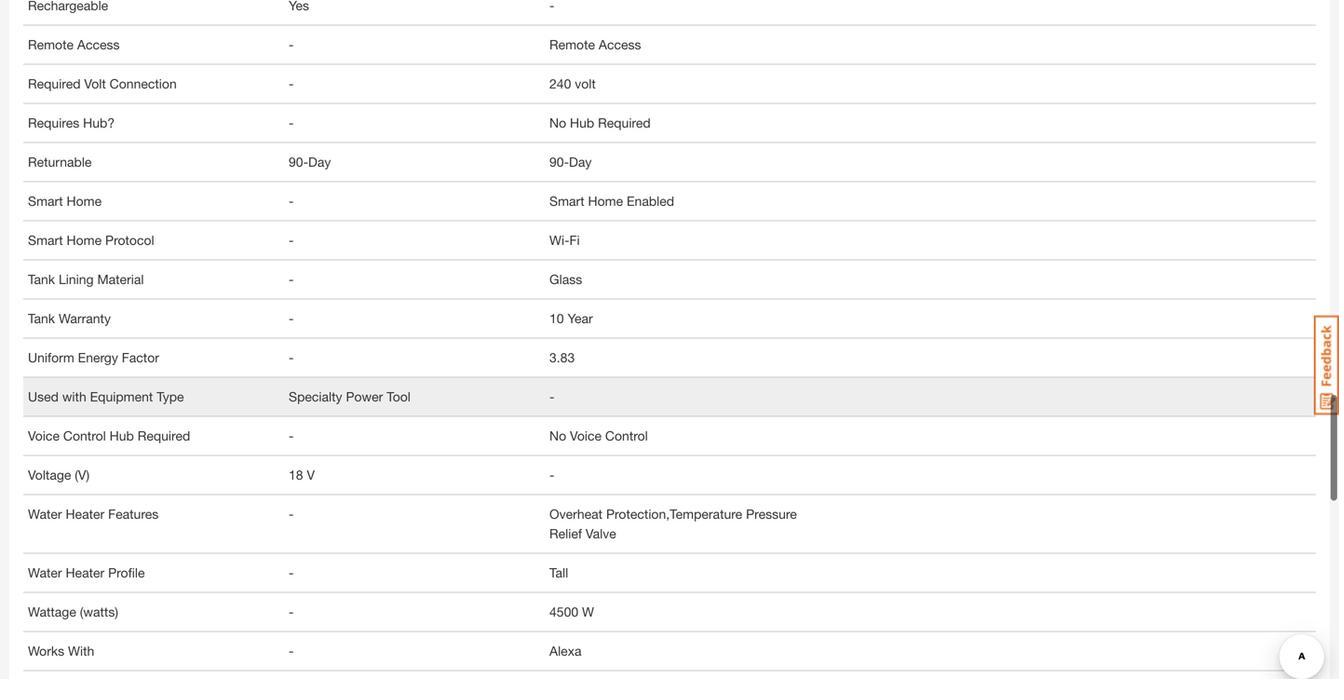 Task type: vqa. For each thing, say whether or not it's contained in the screenshot.
4500 W
yes



Task type: locate. For each thing, give the bounding box(es) containing it.
voice up overheat
[[570, 428, 602, 443]]

control up the 'protection,temperature'
[[605, 428, 648, 443]]

overheat protection,temperature pressure relief valve
[[550, 506, 797, 541]]

home up "tank lining material"
[[67, 232, 102, 248]]

water
[[28, 506, 62, 522], [28, 565, 62, 580]]

0 horizontal spatial remote access
[[28, 37, 120, 52]]

connection
[[110, 76, 177, 91]]

1 horizontal spatial access
[[599, 37, 641, 52]]

1 vertical spatial required
[[598, 115, 651, 130]]

smart down returnable
[[28, 193, 63, 209]]

1 horizontal spatial hub
[[570, 115, 594, 130]]

home left enabled
[[588, 193, 623, 209]]

smart for smart home
[[28, 193, 63, 209]]

no hub required
[[550, 115, 651, 130]]

pressure
[[746, 506, 797, 522]]

volt
[[84, 76, 106, 91]]

used with equipment type
[[28, 389, 184, 404]]

1 vertical spatial tank
[[28, 311, 55, 326]]

smart home
[[28, 193, 102, 209]]

2 vertical spatial required
[[138, 428, 190, 443]]

1 water from the top
[[28, 506, 62, 522]]

access
[[77, 37, 120, 52], [599, 37, 641, 52]]

2 water from the top
[[28, 565, 62, 580]]

smart down smart home
[[28, 232, 63, 248]]

home for smart home
[[67, 193, 102, 209]]

0 horizontal spatial hub
[[110, 428, 134, 443]]

day
[[308, 154, 331, 170], [569, 154, 592, 170]]

no down 3.83
[[550, 428, 566, 443]]

required
[[28, 76, 81, 91], [598, 115, 651, 130], [138, 428, 190, 443]]

1 horizontal spatial remote
[[550, 37, 595, 52]]

feedback link image
[[1314, 315, 1339, 415]]

0 vertical spatial water
[[28, 506, 62, 522]]

- for remote access
[[289, 37, 294, 52]]

2 90- from the left
[[550, 154, 569, 170]]

1 vertical spatial no
[[550, 428, 566, 443]]

0 horizontal spatial access
[[77, 37, 120, 52]]

remote up 240 volt
[[550, 37, 595, 52]]

voice down the used
[[28, 428, 60, 443]]

tank lining material
[[28, 272, 144, 287]]

required volt connection
[[28, 76, 177, 91]]

voltage
[[28, 467, 71, 482]]

heater up wattage (watts)
[[66, 565, 104, 580]]

access up no hub required
[[599, 37, 641, 52]]

glass
[[550, 272, 582, 287]]

2 voice from the left
[[570, 428, 602, 443]]

hub?
[[83, 115, 115, 130]]

0 horizontal spatial remote
[[28, 37, 74, 52]]

0 vertical spatial no
[[550, 115, 566, 130]]

1 horizontal spatial required
[[138, 428, 190, 443]]

heater for profile
[[66, 565, 104, 580]]

control
[[63, 428, 106, 443], [605, 428, 648, 443]]

3.83
[[550, 350, 575, 365]]

1 heater from the top
[[66, 506, 104, 522]]

2 horizontal spatial required
[[598, 115, 651, 130]]

1 remote from the left
[[28, 37, 74, 52]]

volt
[[575, 76, 596, 91]]

requires hub?
[[28, 115, 115, 130]]

2 day from the left
[[569, 154, 592, 170]]

remote
[[28, 37, 74, 52], [550, 37, 595, 52]]

1 horizontal spatial day
[[569, 154, 592, 170]]

home up smart home protocol
[[67, 193, 102, 209]]

90-day
[[289, 154, 331, 170], [550, 154, 592, 170]]

1 tank from the top
[[28, 272, 55, 287]]

1 horizontal spatial 90-
[[550, 154, 569, 170]]

- for wattage (watts)
[[289, 604, 294, 619]]

hub down volt
[[570, 115, 594, 130]]

- for tank lining material
[[289, 272, 294, 287]]

tank for tank lining material
[[28, 272, 55, 287]]

4500 w
[[550, 604, 594, 619]]

smart home protocol
[[28, 232, 154, 248]]

smart
[[28, 193, 63, 209], [550, 193, 585, 209], [28, 232, 63, 248]]

2 control from the left
[[605, 428, 648, 443]]

2 heater from the top
[[66, 565, 104, 580]]

18 v
[[289, 467, 315, 482]]

0 horizontal spatial 90-day
[[289, 154, 331, 170]]

hub
[[570, 115, 594, 130], [110, 428, 134, 443]]

0 horizontal spatial 90-
[[289, 154, 308, 170]]

hub down equipment
[[110, 428, 134, 443]]

1 horizontal spatial remote access
[[550, 37, 641, 52]]

access up volt
[[77, 37, 120, 52]]

90-
[[289, 154, 308, 170], [550, 154, 569, 170]]

alexa
[[550, 643, 582, 659]]

2 no from the top
[[550, 428, 566, 443]]

1 90-day from the left
[[289, 154, 331, 170]]

home
[[67, 193, 102, 209], [588, 193, 623, 209], [67, 232, 102, 248]]

tool
[[387, 389, 411, 404]]

wi-fi
[[550, 232, 580, 248]]

0 vertical spatial tank
[[28, 272, 55, 287]]

voice
[[28, 428, 60, 443], [570, 428, 602, 443]]

2 remote from the left
[[550, 37, 595, 52]]

works with
[[28, 643, 94, 659]]

- for requires hub?
[[289, 115, 294, 130]]

tank
[[28, 272, 55, 287], [28, 311, 55, 326]]

required up requires
[[28, 76, 81, 91]]

1 horizontal spatial control
[[605, 428, 648, 443]]

remote up required volt connection
[[28, 37, 74, 52]]

water up wattage
[[28, 565, 62, 580]]

specialty
[[289, 389, 342, 404]]

no
[[550, 115, 566, 130], [550, 428, 566, 443]]

heater for features
[[66, 506, 104, 522]]

0 horizontal spatial day
[[308, 154, 331, 170]]

1 horizontal spatial 90-day
[[550, 154, 592, 170]]

1 vertical spatial heater
[[66, 565, 104, 580]]

0 horizontal spatial required
[[28, 76, 81, 91]]

tank for tank warranty
[[28, 311, 55, 326]]

no voice control
[[550, 428, 648, 443]]

water for water heater profile
[[28, 565, 62, 580]]

wattage
[[28, 604, 76, 619]]

factor
[[122, 350, 159, 365]]

heater
[[66, 506, 104, 522], [66, 565, 104, 580]]

1 voice from the left
[[28, 428, 60, 443]]

specialty power tool
[[289, 389, 411, 404]]

1 no from the top
[[550, 115, 566, 130]]

240 volt
[[550, 76, 596, 91]]

0 vertical spatial heater
[[66, 506, 104, 522]]

required up smart home enabled
[[598, 115, 651, 130]]

tank left lining
[[28, 272, 55, 287]]

year
[[568, 311, 593, 326]]

-
[[289, 37, 294, 52], [289, 76, 294, 91], [289, 115, 294, 130], [289, 193, 294, 209], [289, 232, 294, 248], [289, 272, 294, 287], [289, 311, 294, 326], [289, 350, 294, 365], [550, 389, 555, 404], [289, 428, 294, 443], [550, 467, 555, 482], [289, 506, 294, 522], [289, 565, 294, 580], [289, 604, 294, 619], [289, 643, 294, 659]]

water heater profile
[[28, 565, 145, 580]]

remote access
[[28, 37, 120, 52], [550, 37, 641, 52]]

required down the type
[[138, 428, 190, 443]]

wattage (watts)
[[28, 604, 118, 619]]

smart up wi-fi
[[550, 193, 585, 209]]

control up (v)
[[63, 428, 106, 443]]

1 horizontal spatial voice
[[570, 428, 602, 443]]

with
[[68, 643, 94, 659]]

protocol
[[105, 232, 154, 248]]

smart for smart home protocol
[[28, 232, 63, 248]]

2 tank from the top
[[28, 311, 55, 326]]

tank up uniform
[[28, 311, 55, 326]]

0 horizontal spatial control
[[63, 428, 106, 443]]

1 vertical spatial water
[[28, 565, 62, 580]]

- for water heater features
[[289, 506, 294, 522]]

water for water heater features
[[28, 506, 62, 522]]

water down the voltage
[[28, 506, 62, 522]]

1 vertical spatial hub
[[110, 428, 134, 443]]

no down 240
[[550, 115, 566, 130]]

0 vertical spatial hub
[[570, 115, 594, 130]]

voltage (v)
[[28, 467, 90, 482]]

heater down (v)
[[66, 506, 104, 522]]

w
[[582, 604, 594, 619]]

0 horizontal spatial voice
[[28, 428, 60, 443]]



Task type: describe. For each thing, give the bounding box(es) containing it.
fi
[[570, 232, 580, 248]]

v
[[307, 467, 315, 482]]

18
[[289, 467, 303, 482]]

10 year
[[550, 311, 593, 326]]

uniform energy factor
[[28, 350, 159, 365]]

- for water heater profile
[[289, 565, 294, 580]]

- for tank warranty
[[289, 311, 294, 326]]

power
[[346, 389, 383, 404]]

- for works with
[[289, 643, 294, 659]]

used
[[28, 389, 59, 404]]

features
[[108, 506, 159, 522]]

relief
[[550, 526, 582, 541]]

(v)
[[75, 467, 90, 482]]

- for uniform energy factor
[[289, 350, 294, 365]]

lining
[[59, 272, 94, 287]]

protection,temperature
[[606, 506, 743, 522]]

home for smart home enabled
[[588, 193, 623, 209]]

1 90- from the left
[[289, 154, 308, 170]]

profile
[[108, 565, 145, 580]]

uniform
[[28, 350, 74, 365]]

material
[[97, 272, 144, 287]]

equipment
[[90, 389, 153, 404]]

smart home enabled
[[550, 193, 674, 209]]

2 90-day from the left
[[550, 154, 592, 170]]

wi-
[[550, 232, 570, 248]]

type
[[157, 389, 184, 404]]

overheat
[[550, 506, 603, 522]]

home for smart home protocol
[[67, 232, 102, 248]]

voice control hub required
[[28, 428, 190, 443]]

- for smart home protocol
[[289, 232, 294, 248]]

requires
[[28, 115, 79, 130]]

water heater features
[[28, 506, 159, 522]]

4500
[[550, 604, 579, 619]]

(watts)
[[80, 604, 118, 619]]

1 remote access from the left
[[28, 37, 120, 52]]

2 remote access from the left
[[550, 37, 641, 52]]

tank warranty
[[28, 311, 111, 326]]

- for required volt connection
[[289, 76, 294, 91]]

enabled
[[627, 193, 674, 209]]

1 access from the left
[[77, 37, 120, 52]]

returnable
[[28, 154, 92, 170]]

warranty
[[59, 311, 111, 326]]

1 control from the left
[[63, 428, 106, 443]]

0 vertical spatial required
[[28, 76, 81, 91]]

2 access from the left
[[599, 37, 641, 52]]

smart for smart home enabled
[[550, 193, 585, 209]]

1 day from the left
[[308, 154, 331, 170]]

tall
[[550, 565, 568, 580]]

no for no hub required
[[550, 115, 566, 130]]

valve
[[586, 526, 616, 541]]

no for no voice control
[[550, 428, 566, 443]]

with
[[62, 389, 86, 404]]

- for smart home
[[289, 193, 294, 209]]

240
[[550, 76, 571, 91]]

10
[[550, 311, 564, 326]]

- for voice control hub required
[[289, 428, 294, 443]]

works
[[28, 643, 64, 659]]

energy
[[78, 350, 118, 365]]



